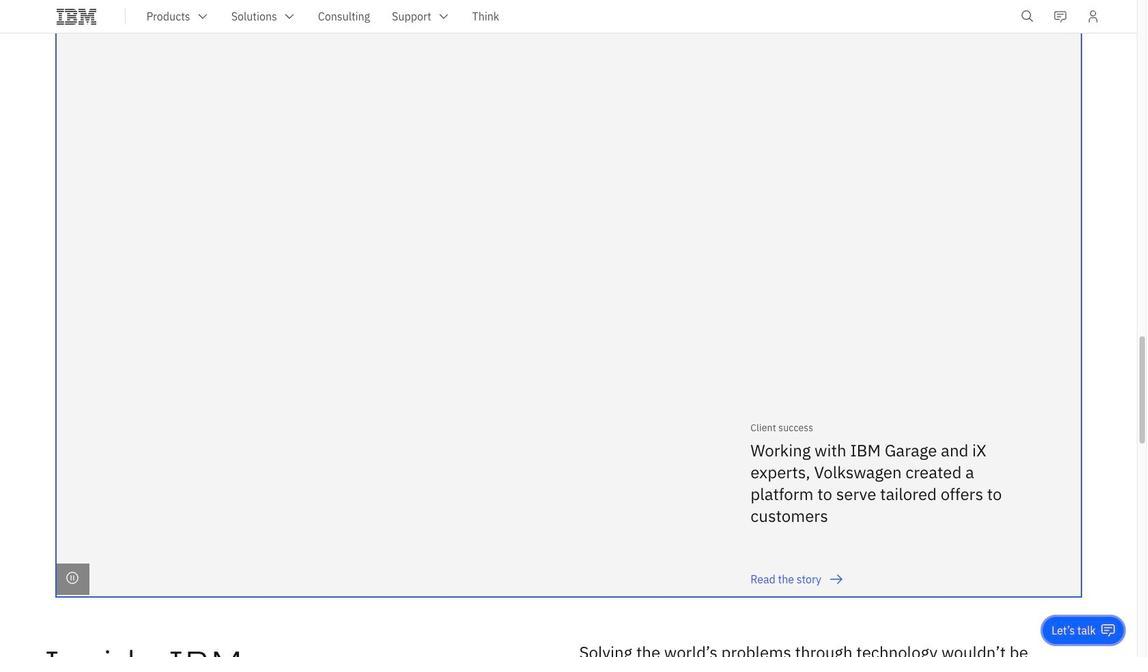Task type: locate. For each thing, give the bounding box(es) containing it.
let's talk element
[[1052, 624, 1097, 639]]



Task type: vqa. For each thing, say whether or not it's contained in the screenshot.
Your privacy choices element
no



